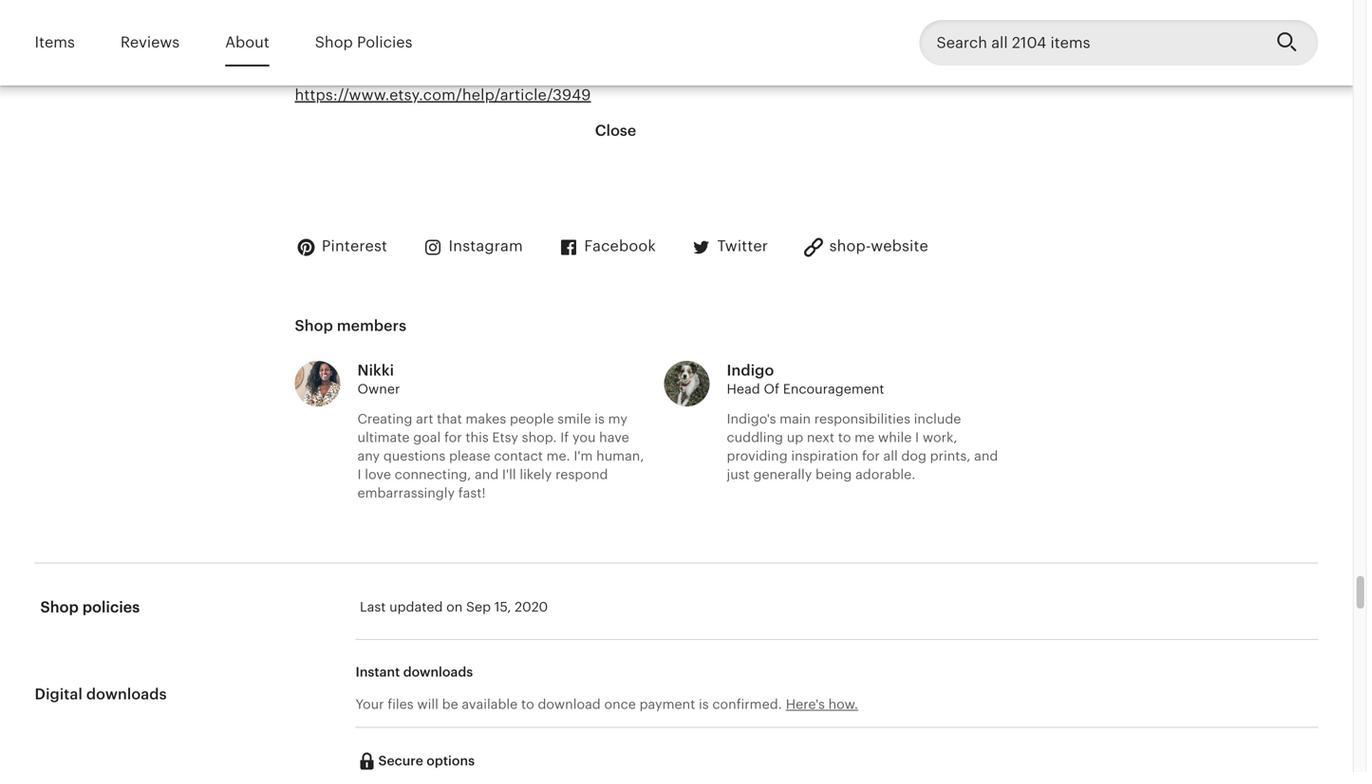 Task type: locate. For each thing, give the bounding box(es) containing it.
to
[[838, 430, 851, 445], [521, 697, 534, 712]]

up
[[787, 430, 803, 445]]

1 vertical spatial i
[[358, 467, 361, 482]]

for inside "creating art that makes people smile is my ultimate goal for this etsy shop. if you have any questions please contact me. i'm human, i love connecting, and i'll likely respond embarrassingly fast!"
[[444, 430, 462, 445]]

0 vertical spatial i
[[915, 430, 919, 445]]

instagram
[[449, 237, 523, 255]]

2020
[[515, 599, 548, 614]]

shop.
[[522, 430, 557, 445]]

sep
[[466, 599, 491, 614]]

will
[[417, 697, 439, 712]]

shop policies link
[[315, 21, 413, 65]]

nikki owner
[[358, 362, 400, 396]]

questions
[[383, 448, 446, 463]]

shop for shop members
[[295, 317, 333, 334]]

generally
[[753, 467, 812, 482]]

Search all 2104 items text field
[[920, 20, 1262, 66]]

1 vertical spatial to
[[521, 697, 534, 712]]

here's
[[786, 697, 825, 712]]

smile
[[558, 411, 591, 426]]

1 horizontal spatial i
[[915, 430, 919, 445]]

reviews link
[[121, 21, 180, 65]]

indigo head of encouragement
[[727, 362, 885, 396]]

close
[[595, 122, 636, 139]]

your
[[356, 697, 384, 712]]

1 vertical spatial and
[[475, 467, 499, 482]]

being
[[816, 467, 852, 482]]

just
[[727, 467, 750, 482]]

responsibilities
[[815, 411, 911, 426]]

work,
[[923, 430, 958, 445]]

human,
[[596, 448, 644, 463]]

policies
[[82, 599, 140, 616]]

indigo
[[727, 362, 774, 379]]

of
[[764, 381, 780, 396]]

and
[[974, 448, 998, 463], [475, 467, 499, 482]]

downloads right digital
[[86, 686, 167, 703]]

1 horizontal spatial downloads
[[403, 664, 473, 679]]

if
[[560, 430, 569, 445]]

indigo's main responsibilities include cuddling up next to me while i work, providing inspiration for all dog prints, and just generally being adorable.
[[727, 411, 998, 482]]

and right prints,
[[974, 448, 998, 463]]

adorable.
[[856, 467, 916, 482]]

main
[[780, 411, 811, 426]]

1 vertical spatial shop
[[295, 317, 333, 334]]

0 vertical spatial to
[[838, 430, 851, 445]]

0 horizontal spatial i
[[358, 467, 361, 482]]

pinterest
[[322, 237, 388, 255]]

secure
[[378, 753, 423, 768]]

to right available
[[521, 697, 534, 712]]

shop-
[[830, 237, 871, 255]]

for
[[444, 430, 462, 445], [862, 448, 880, 463]]

i inside "creating art that makes people smile is my ultimate goal for this etsy shop. if you have any questions please contact me. i'm human, i love connecting, and i'll likely respond embarrassingly fast!"
[[358, 467, 361, 482]]

shop-website link
[[803, 236, 929, 259]]

0 vertical spatial and
[[974, 448, 998, 463]]

https://www.etsy.com/help/article/3949
[[295, 86, 591, 103]]

for down 'that'
[[444, 430, 462, 445]]

etsy
[[492, 430, 518, 445]]

is left my
[[595, 411, 605, 426]]

options
[[427, 753, 475, 768]]

i'm
[[574, 448, 593, 463]]

art
[[416, 411, 433, 426]]

is right payment
[[699, 697, 709, 712]]

embarrassingly
[[358, 485, 455, 501]]

shop
[[315, 34, 353, 51], [295, 317, 333, 334], [40, 599, 79, 616]]

i
[[915, 430, 919, 445], [358, 467, 361, 482]]

i up dog
[[915, 430, 919, 445]]

website
[[871, 237, 929, 255]]

i left love
[[358, 467, 361, 482]]

love
[[365, 467, 391, 482]]

here's how. link
[[786, 697, 858, 712]]

1 horizontal spatial and
[[974, 448, 998, 463]]

for left all
[[862, 448, 880, 463]]

1 horizontal spatial is
[[699, 697, 709, 712]]

0 vertical spatial shop
[[315, 34, 353, 51]]

0 horizontal spatial is
[[595, 411, 605, 426]]

and left i'll
[[475, 467, 499, 482]]

shop inside "link"
[[315, 34, 353, 51]]

twitter link
[[690, 236, 768, 259]]

items
[[35, 34, 75, 51]]

0 vertical spatial downloads
[[403, 664, 473, 679]]

and inside indigo's main responsibilities include cuddling up next to me while i work, providing inspiration for all dog prints, and just generally being adorable.
[[974, 448, 998, 463]]

facebook
[[584, 237, 656, 255]]

0 horizontal spatial and
[[475, 467, 499, 482]]

1 vertical spatial for
[[862, 448, 880, 463]]

digital
[[35, 686, 83, 703]]

0 horizontal spatial downloads
[[86, 686, 167, 703]]

this
[[466, 430, 489, 445]]

shop members
[[295, 317, 407, 334]]

about link
[[225, 21, 269, 65]]

1 vertical spatial downloads
[[86, 686, 167, 703]]

0 vertical spatial for
[[444, 430, 462, 445]]

creating art that makes people smile is my ultimate goal for this etsy shop. if you have any questions please contact me. i'm human, i love connecting, and i'll likely respond embarrassingly fast!
[[358, 411, 644, 501]]

2 vertical spatial shop
[[40, 599, 79, 616]]

is
[[595, 411, 605, 426], [699, 697, 709, 712]]

to left me
[[838, 430, 851, 445]]

pinterest link
[[295, 236, 388, 259]]

downloads for instant downloads
[[403, 664, 473, 679]]

twitter
[[717, 237, 768, 255]]

head
[[727, 381, 760, 396]]

1 vertical spatial is
[[699, 697, 709, 712]]

downloads
[[403, 664, 473, 679], [86, 686, 167, 703]]

digital downloads
[[35, 686, 167, 703]]

0 vertical spatial is
[[595, 411, 605, 426]]

1 horizontal spatial to
[[838, 430, 851, 445]]

0 horizontal spatial for
[[444, 430, 462, 445]]

fast!
[[458, 485, 486, 501]]

all
[[884, 448, 898, 463]]

is inside "creating art that makes people smile is my ultimate goal for this etsy shop. if you have any questions please contact me. i'm human, i love connecting, and i'll likely respond embarrassingly fast!"
[[595, 411, 605, 426]]

1 horizontal spatial for
[[862, 448, 880, 463]]

downloads up will
[[403, 664, 473, 679]]

contact
[[494, 448, 543, 463]]



Task type: vqa. For each thing, say whether or not it's contained in the screenshot.
is inside the Creating art that makes people smile is my ultimate goal for this Etsy shop. If you have any questions please contact me. I'm human, I love connecting, and I'll likely respond embarrassingly fast!
yes



Task type: describe. For each thing, give the bounding box(es) containing it.
how.
[[829, 697, 858, 712]]

have
[[599, 430, 629, 445]]

available
[[462, 697, 518, 712]]

your files will be available to download once payment is confirmed. here's how.
[[356, 697, 858, 712]]

next
[[807, 430, 835, 445]]

members
[[337, 317, 407, 334]]

indigo's
[[727, 411, 776, 426]]

policies
[[357, 34, 413, 51]]

inspiration
[[791, 448, 859, 463]]

me
[[855, 430, 875, 445]]

on
[[446, 599, 463, 614]]

while
[[878, 430, 912, 445]]

instant downloads
[[356, 664, 473, 679]]

for inside indigo's main responsibilities include cuddling up next to me while i work, providing inspiration for all dog prints, and just generally being adorable.
[[862, 448, 880, 463]]

makes
[[466, 411, 506, 426]]

providing
[[727, 448, 788, 463]]

connecting,
[[395, 467, 471, 482]]

owner
[[358, 381, 400, 396]]

i'll
[[502, 467, 516, 482]]

shop policies
[[40, 599, 140, 616]]

encouragement
[[783, 381, 885, 396]]

items link
[[35, 21, 75, 65]]

creating
[[358, 411, 412, 426]]

goal
[[413, 430, 441, 445]]

facebook link
[[557, 236, 656, 259]]

shop for shop policies
[[40, 599, 79, 616]]

close button
[[578, 108, 654, 153]]

shop policies
[[315, 34, 413, 51]]

instant
[[356, 664, 400, 679]]

to inside indigo's main responsibilities include cuddling up next to me while i work, providing inspiration for all dog prints, and just generally being adorable.
[[838, 430, 851, 445]]

prints,
[[930, 448, 971, 463]]

any
[[358, 448, 380, 463]]

that
[[437, 411, 462, 426]]

15,
[[494, 599, 511, 614]]

people
[[510, 411, 554, 426]]

instagram link
[[422, 236, 523, 259]]

about
[[225, 34, 269, 51]]

cuddling
[[727, 430, 783, 445]]

last updated on sep 15, 2020
[[360, 599, 548, 614]]

updated
[[389, 599, 443, 614]]

last
[[360, 599, 386, 614]]

be
[[442, 697, 458, 712]]

download
[[538, 697, 601, 712]]

secure options
[[378, 753, 475, 768]]

confirmed.
[[713, 697, 782, 712]]

once
[[604, 697, 636, 712]]

https://www.etsy.com/help/article/3949 link
[[295, 86, 591, 103]]

shop-website
[[830, 237, 929, 255]]

my
[[608, 411, 628, 426]]

please
[[449, 448, 491, 463]]

reviews
[[121, 34, 180, 51]]

shop for shop policies
[[315, 34, 353, 51]]

include
[[914, 411, 961, 426]]

https://www.etsy.com/help/article/3949 close
[[295, 86, 636, 139]]

nikki
[[358, 362, 394, 379]]

dog
[[902, 448, 927, 463]]

downloads for digital downloads
[[86, 686, 167, 703]]

me.
[[547, 448, 570, 463]]

files
[[388, 697, 414, 712]]

ultimate
[[358, 430, 410, 445]]

0 horizontal spatial to
[[521, 697, 534, 712]]

you
[[573, 430, 596, 445]]

i inside indigo's main responsibilities include cuddling up next to me while i work, providing inspiration for all dog prints, and just generally being adorable.
[[915, 430, 919, 445]]

respond
[[556, 467, 608, 482]]

and inside "creating art that makes people smile is my ultimate goal for this etsy shop. if you have any questions please contact me. i'm human, i love connecting, and i'll likely respond embarrassingly fast!"
[[475, 467, 499, 482]]



